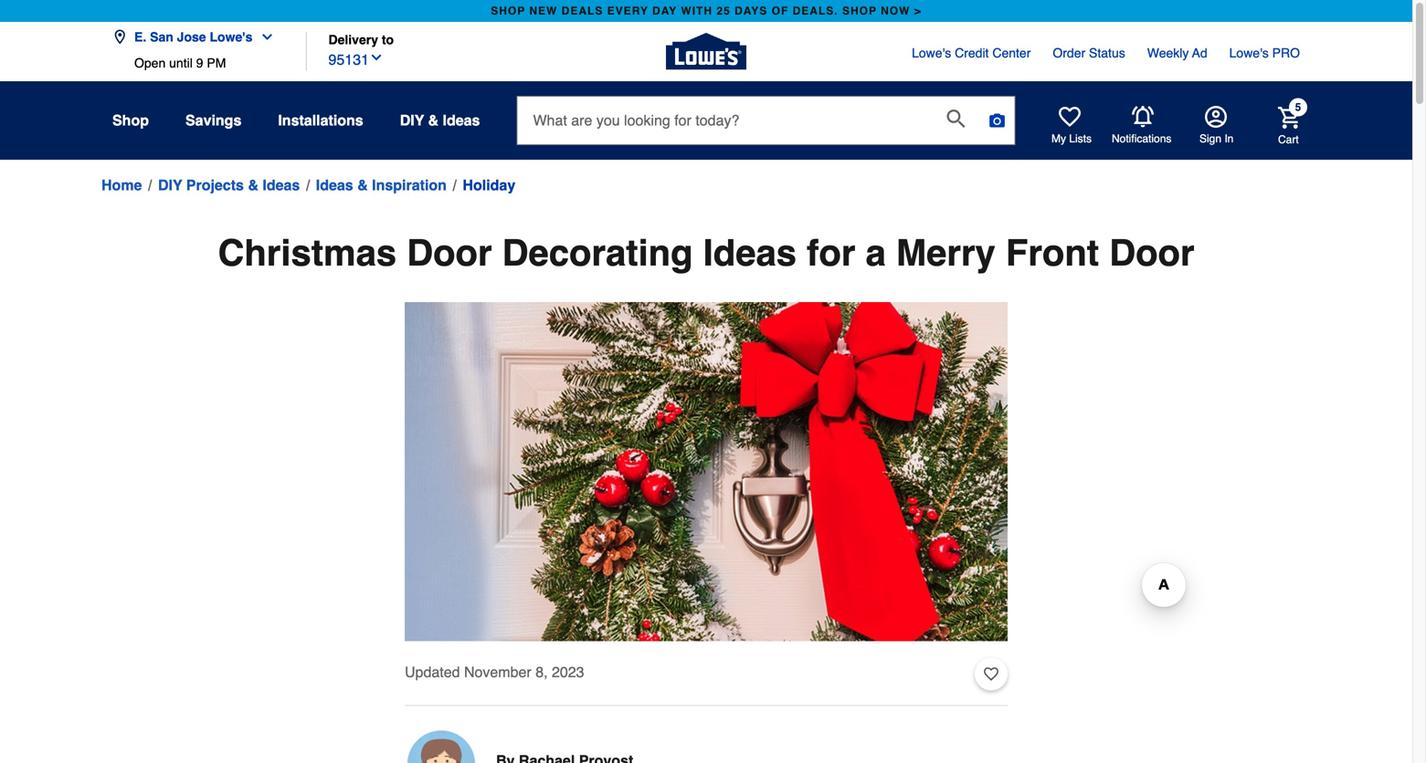 Task type: describe. For each thing, give the bounding box(es) containing it.
shop button
[[112, 104, 149, 137]]

decorating
[[502, 232, 693, 274]]

a snowy evergreen wreath with pinecones, apples, berries and an offset red bow on a white door. image
[[405, 302, 1008, 642]]

5
[[1296, 101, 1302, 114]]

updated
[[405, 665, 460, 681]]

order status link
[[1053, 44, 1126, 62]]

in
[[1225, 133, 1234, 145]]

diy projects & ideas
[[158, 177, 300, 194]]

diy for diy & ideas
[[400, 112, 424, 129]]

with
[[681, 5, 713, 17]]

e. san jose lowe's button
[[112, 19, 282, 56]]

lowe's credit center link
[[912, 44, 1031, 62]]

diy for diy projects & ideas
[[158, 177, 182, 194]]

& inside diy projects & ideas link
[[248, 177, 259, 194]]

my lists link
[[1052, 106, 1092, 146]]

lists
[[1070, 133, 1092, 145]]

9
[[196, 56, 203, 70]]

weekly
[[1148, 46, 1189, 60]]

merry
[[896, 232, 996, 274]]

& for diy
[[428, 112, 439, 129]]

location image
[[112, 30, 127, 44]]

home
[[101, 177, 142, 194]]

a
[[866, 232, 886, 274]]

95131
[[329, 51, 369, 68]]

sign in button
[[1200, 106, 1234, 146]]

deals
[[562, 5, 603, 17]]

for
[[807, 232, 856, 274]]

inspiration
[[372, 177, 447, 194]]

installations button
[[278, 104, 363, 137]]

ideas & inspiration link
[[316, 175, 447, 196]]

ad
[[1192, 46, 1208, 60]]

1 door from the left
[[407, 232, 492, 274]]

ideas inside button
[[443, 112, 480, 129]]

deals.
[[793, 5, 839, 17]]

Search Query text field
[[518, 97, 933, 144]]

weekly ad link
[[1148, 44, 1208, 62]]

& for ideas
[[357, 177, 368, 194]]

my
[[1052, 133, 1066, 145]]

lowe's credit center
[[912, 46, 1031, 60]]

savings
[[186, 112, 242, 129]]

holiday link
[[463, 175, 516, 196]]

lowe's pro
[[1230, 46, 1300, 60]]

diy & ideas
[[400, 112, 480, 129]]

to
[[382, 32, 394, 47]]

notifications
[[1112, 133, 1172, 145]]

every
[[607, 5, 649, 17]]

open
[[134, 56, 166, 70]]

pro
[[1273, 46, 1300, 60]]

lowe's for lowe's pro
[[1230, 46, 1269, 60]]

1 shop from the left
[[491, 5, 526, 17]]

ideas & inspiration
[[316, 177, 447, 194]]

updated november 8, 2023
[[405, 665, 584, 681]]

shop new deals every day with 25 days of deals. shop now > link
[[487, 0, 926, 22]]

lowe's pro link
[[1230, 44, 1300, 62]]

ideas right projects
[[263, 177, 300, 194]]

e.
[[134, 30, 146, 44]]

until
[[169, 56, 193, 70]]

8,
[[536, 665, 548, 681]]

savings button
[[186, 104, 242, 137]]

now
[[881, 5, 911, 17]]

lowe's home improvement lists image
[[1059, 106, 1081, 128]]

2 shop from the left
[[843, 5, 877, 17]]

christmas door decorating ideas for a merry front door
[[218, 232, 1195, 274]]

lowe's inside button
[[210, 30, 253, 44]]

delivery to
[[329, 32, 394, 47]]

lowe's home improvement cart image
[[1278, 107, 1300, 129]]

jose
[[177, 30, 206, 44]]

lowe's home improvement account image
[[1205, 106, 1227, 128]]

ideas left for
[[703, 232, 797, 274]]



Task type: locate. For each thing, give the bounding box(es) containing it.
pm
[[207, 56, 226, 70]]

None search field
[[517, 96, 1016, 162]]

0 horizontal spatial shop
[[491, 5, 526, 17]]

shop left now
[[843, 5, 877, 17]]

my lists
[[1052, 133, 1092, 145]]

search image
[[947, 110, 965, 128]]

chevron down image
[[369, 50, 384, 65]]

0 horizontal spatial diy
[[158, 177, 182, 194]]

new
[[529, 5, 558, 17]]

1 horizontal spatial lowe's
[[912, 46, 952, 60]]

2023
[[552, 665, 584, 681]]

shop new deals every day with 25 days of deals. shop now >
[[491, 5, 922, 17]]

sign in
[[1200, 133, 1234, 145]]

open until 9 pm
[[134, 56, 226, 70]]

95131 button
[[329, 47, 384, 71]]

& right projects
[[248, 177, 259, 194]]

diy & ideas button
[[400, 104, 480, 137]]

san
[[150, 30, 173, 44]]

home link
[[101, 175, 142, 196]]

projects
[[186, 177, 244, 194]]

christmas
[[218, 232, 397, 274]]

cart
[[1278, 133, 1299, 146]]

camera image
[[988, 111, 1007, 130]]

of
[[772, 5, 789, 17]]

2 horizontal spatial lowe's
[[1230, 46, 1269, 60]]

shop
[[112, 112, 149, 129]]

holiday
[[463, 177, 516, 194]]

& inside ideas & inspiration link
[[357, 177, 368, 194]]

lowe's left pro
[[1230, 46, 1269, 60]]

delivery
[[329, 32, 378, 47]]

0 vertical spatial diy
[[400, 112, 424, 129]]

status
[[1089, 46, 1126, 60]]

diy left projects
[[158, 177, 182, 194]]

weekly ad
[[1148, 46, 1208, 60]]

shop
[[491, 5, 526, 17], [843, 5, 877, 17]]

diy projects & ideas link
[[158, 175, 300, 196]]

lowe's home improvement logo image
[[666, 11, 747, 92]]

0 horizontal spatial lowe's
[[210, 30, 253, 44]]

chevron down image
[[253, 30, 275, 44]]

1 horizontal spatial door
[[1110, 232, 1195, 274]]

credit
[[955, 46, 989, 60]]

2 horizontal spatial &
[[428, 112, 439, 129]]

e. san jose lowe's
[[134, 30, 253, 44]]

order status
[[1053, 46, 1126, 60]]

ideas up holiday
[[443, 112, 480, 129]]

installations
[[278, 112, 363, 129]]

>
[[915, 5, 922, 17]]

ideas down installations button
[[316, 177, 353, 194]]

lowe's
[[210, 30, 253, 44], [912, 46, 952, 60], [1230, 46, 1269, 60]]

0 horizontal spatial &
[[248, 177, 259, 194]]

lowe's home improvement notification center image
[[1132, 106, 1154, 128]]

diy inside button
[[400, 112, 424, 129]]

1 horizontal spatial &
[[357, 177, 368, 194]]

& up inspiration
[[428, 112, 439, 129]]

order
[[1053, 46, 1086, 60]]

lowe's for lowe's credit center
[[912, 46, 952, 60]]

door
[[407, 232, 492, 274], [1110, 232, 1195, 274]]

& inside diy & ideas button
[[428, 112, 439, 129]]

shop left new
[[491, 5, 526, 17]]

front
[[1006, 232, 1099, 274]]

& left inspiration
[[357, 177, 368, 194]]

25
[[717, 5, 731, 17]]

lowe's left credit
[[912, 46, 952, 60]]

lowe's inside "link"
[[1230, 46, 1269, 60]]

1 vertical spatial diy
[[158, 177, 182, 194]]

diy up inspiration
[[400, 112, 424, 129]]

2 door from the left
[[1110, 232, 1195, 274]]

november
[[464, 665, 532, 681]]

1 horizontal spatial diy
[[400, 112, 424, 129]]

&
[[428, 112, 439, 129], [248, 177, 259, 194], [357, 177, 368, 194]]

sign
[[1200, 133, 1222, 145]]

0 horizontal spatial door
[[407, 232, 492, 274]]

heart outline image
[[984, 665, 999, 685]]

ideas
[[443, 112, 480, 129], [263, 177, 300, 194], [316, 177, 353, 194], [703, 232, 797, 274]]

lowe's up pm
[[210, 30, 253, 44]]

1 horizontal spatial shop
[[843, 5, 877, 17]]

center
[[993, 46, 1031, 60]]

diy
[[400, 112, 424, 129], [158, 177, 182, 194]]

day
[[653, 5, 677, 17]]

days
[[735, 5, 768, 17]]



Task type: vqa. For each thing, say whether or not it's contained in the screenshot.
second Door from right
yes



